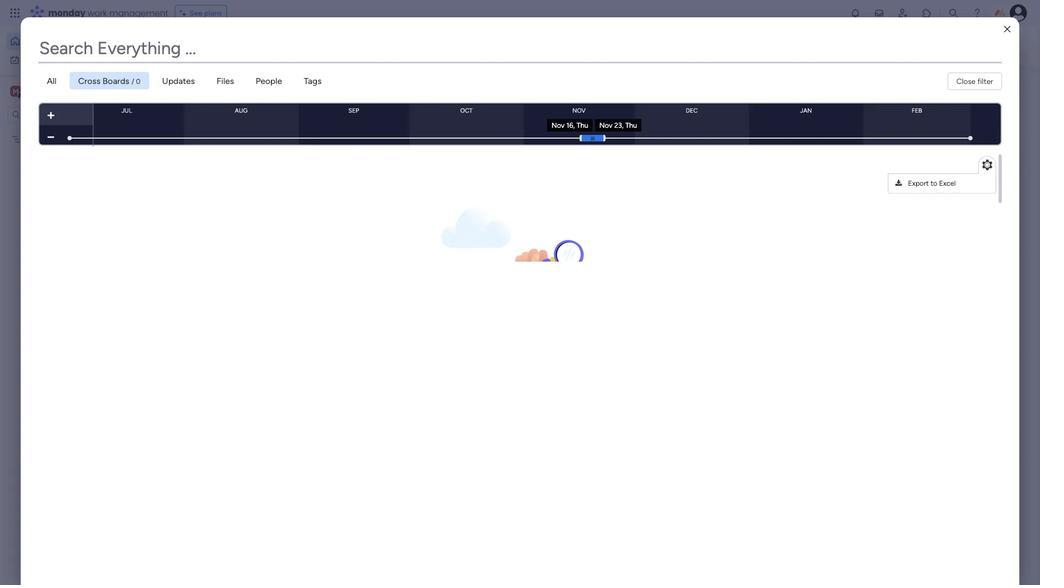 Task type: describe. For each thing, give the bounding box(es) containing it.
dapulse add image
[[47, 111, 54, 120]]

nov 16, thu
[[552, 121, 589, 130]]

workspace
[[46, 86, 89, 96]]

export to excel link
[[890, 176, 994, 192]]

workflow
[[885, 169, 921, 179]]

close
[[957, 77, 976, 86]]

m
[[12, 87, 19, 96]]

dec
[[686, 107, 698, 114]]

dapulse settings image
[[982, 159, 992, 172]]

Search in workspace field
[[23, 108, 91, 121]]

invite members image
[[898, 8, 909, 18]]

close image
[[1005, 25, 1011, 33]]

minutes
[[932, 169, 963, 179]]

main
[[25, 86, 44, 96]]

search everything image
[[948, 8, 959, 18]]

cross boards / 0
[[78, 76, 141, 86]]

workspace selection element
[[10, 85, 91, 99]]

visited
[[257, 89, 288, 101]]

notifications image
[[850, 8, 861, 18]]

main workspace
[[25, 86, 89, 96]]

updates link
[[154, 72, 204, 89]]

see plans
[[190, 8, 222, 18]]

people
[[256, 76, 282, 86]]

23,
[[615, 121, 624, 130]]

nov for nov 23, thu
[[600, 121, 613, 130]]

boards,
[[294, 47, 323, 57]]

help image
[[972, 8, 983, 18]]

all
[[47, 76, 57, 86]]

cross
[[78, 76, 100, 86]]

inbox image
[[874, 8, 885, 18]]

khvhg list box
[[0, 128, 138, 295]]

your inside the boost your workflow in minutes with ready-made templates
[[866, 169, 883, 179]]

dapulse hamburger image
[[590, 137, 595, 141]]

close filter button
[[948, 73, 1002, 90]]

thu for nov 16, thu
[[577, 121, 589, 130]]

sep
[[349, 107, 359, 114]]

plans
[[204, 8, 222, 18]]

made
[[866, 182, 888, 192]]

download image
[[896, 180, 904, 187]]

workspaces
[[366, 47, 412, 57]]

inbox
[[325, 47, 347, 57]]

to
[[931, 179, 937, 188]]

feb
[[912, 107, 922, 114]]

nov
[[573, 107, 586, 114]]

export
[[908, 179, 929, 188]]

/
[[132, 77, 134, 86]]

in
[[923, 169, 930, 179]]

see plans button
[[175, 5, 227, 21]]

monday work management
[[48, 7, 168, 19]]

all link
[[38, 72, 65, 89]]

select product image
[[10, 8, 21, 18]]

quickly access your recent boards, inbox and workspaces
[[187, 47, 412, 57]]

templates
[[890, 182, 929, 192]]

updates
[[162, 76, 195, 86]]

dapulse minus image
[[47, 133, 54, 141]]

with
[[965, 169, 982, 179]]



Task type: vqa. For each thing, say whether or not it's contained in the screenshot.
Cross Boards / 0
yes



Task type: locate. For each thing, give the bounding box(es) containing it.
monday
[[48, 7, 85, 19]]

access
[[218, 47, 245, 57]]

files
[[217, 76, 234, 86]]

thu
[[577, 121, 589, 130], [626, 121, 637, 130]]

thu for nov 23, thu
[[626, 121, 637, 130]]

work
[[88, 7, 107, 19], [36, 55, 53, 64]]

home
[[25, 37, 46, 46]]

Search Everything ... field
[[38, 35, 1002, 62]]

quickly
[[187, 47, 216, 57]]

1 horizontal spatial thu
[[626, 121, 637, 130]]

templates image image
[[844, 84, 987, 159]]

thu right '23,'
[[626, 121, 637, 130]]

1 horizontal spatial your
[[866, 169, 883, 179]]

nov 23, thu
[[600, 121, 637, 130]]

apps image
[[922, 8, 933, 18]]

ready-
[[841, 182, 866, 192]]

None field
[[38, 35, 1002, 62]]

0 vertical spatial your
[[247, 47, 265, 57]]

0 horizontal spatial your
[[247, 47, 265, 57]]

1 vertical spatial work
[[36, 55, 53, 64]]

your up made
[[866, 169, 883, 179]]

1 thu from the left
[[577, 121, 589, 130]]

option
[[0, 130, 138, 132]]

close filter
[[957, 77, 994, 86]]

my
[[24, 55, 34, 64]]

1 nov from the left
[[552, 121, 565, 130]]

nov
[[552, 121, 565, 130], [600, 121, 613, 130]]

recent
[[267, 47, 292, 57]]

oct
[[460, 107, 473, 114]]

export to excel
[[908, 179, 956, 188]]

my work
[[24, 55, 53, 64]]

1 horizontal spatial nov
[[600, 121, 613, 130]]

0 vertical spatial work
[[88, 7, 107, 19]]

management
[[109, 7, 168, 19]]

work right monday
[[88, 7, 107, 19]]

nov left '23,'
[[600, 121, 613, 130]]

khvhg
[[25, 135, 46, 144]]

people link
[[247, 72, 291, 89]]

work for monday
[[88, 7, 107, 19]]

work for my
[[36, 55, 53, 64]]

0 horizontal spatial work
[[36, 55, 53, 64]]

nov for nov 16, thu
[[552, 121, 565, 130]]

jan
[[801, 107, 812, 114]]

and
[[349, 47, 364, 57]]

see
[[190, 8, 202, 18]]

work right my
[[36, 55, 53, 64]]

recently
[[215, 89, 255, 101]]

boost
[[841, 169, 864, 179]]

0
[[136, 77, 141, 86]]

tags link
[[295, 72, 330, 89]]

thu right 16,
[[577, 121, 589, 130]]

workspace image
[[10, 85, 21, 97]]

filter
[[978, 77, 994, 86]]

close recently visited image
[[200, 88, 213, 101]]

1 horizontal spatial work
[[88, 7, 107, 19]]

0 horizontal spatial thu
[[577, 121, 589, 130]]

0 horizontal spatial nov
[[552, 121, 565, 130]]

2 nov from the left
[[600, 121, 613, 130]]

boards
[[103, 76, 129, 86]]

files link
[[208, 72, 243, 89]]

home button
[[7, 33, 117, 50]]

your
[[247, 47, 265, 57], [866, 169, 883, 179]]

my work button
[[7, 51, 117, 69]]

16,
[[567, 121, 575, 130]]

jul
[[122, 107, 132, 114]]

your left recent
[[247, 47, 265, 57]]

boost your workflow in minutes with ready-made templates
[[841, 169, 982, 192]]

aug
[[235, 107, 248, 114]]

nov left 16,
[[552, 121, 565, 130]]

gary orlando image
[[1010, 4, 1028, 22]]

work inside my work button
[[36, 55, 53, 64]]

tags
[[304, 76, 322, 86]]

recently visited
[[215, 89, 288, 101]]

excel
[[939, 179, 956, 188]]

2 thu from the left
[[626, 121, 637, 130]]

1 vertical spatial your
[[866, 169, 883, 179]]



